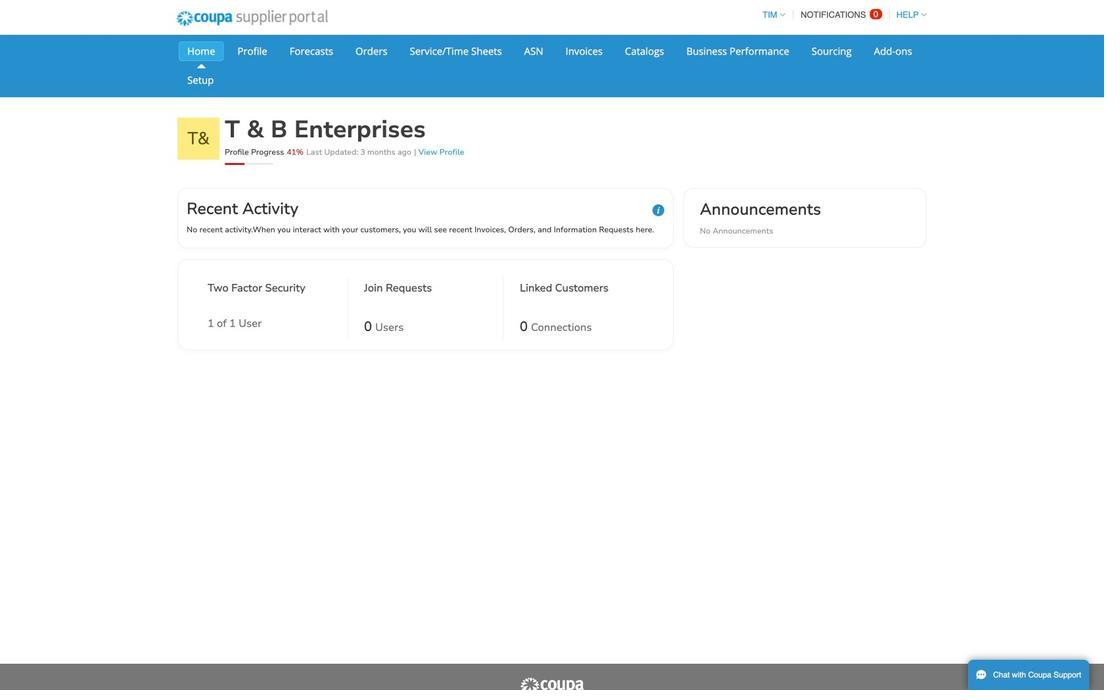 Task type: vqa. For each thing, say whether or not it's contained in the screenshot.
Corporate Social Responsibility dropdown button
no



Task type: describe. For each thing, give the bounding box(es) containing it.
t& image
[[177, 118, 219, 160]]

0 horizontal spatial coupa supplier portal image
[[168, 2, 337, 35]]



Task type: locate. For each thing, give the bounding box(es) containing it.
navigation
[[757, 2, 927, 28]]

additional information image
[[653, 204, 664, 216]]

coupa supplier portal image
[[168, 2, 337, 35], [519, 677, 585, 690]]

0 vertical spatial coupa supplier portal image
[[168, 2, 337, 35]]

1 vertical spatial coupa supplier portal image
[[519, 677, 585, 690]]

1 horizontal spatial coupa supplier portal image
[[519, 677, 585, 690]]



